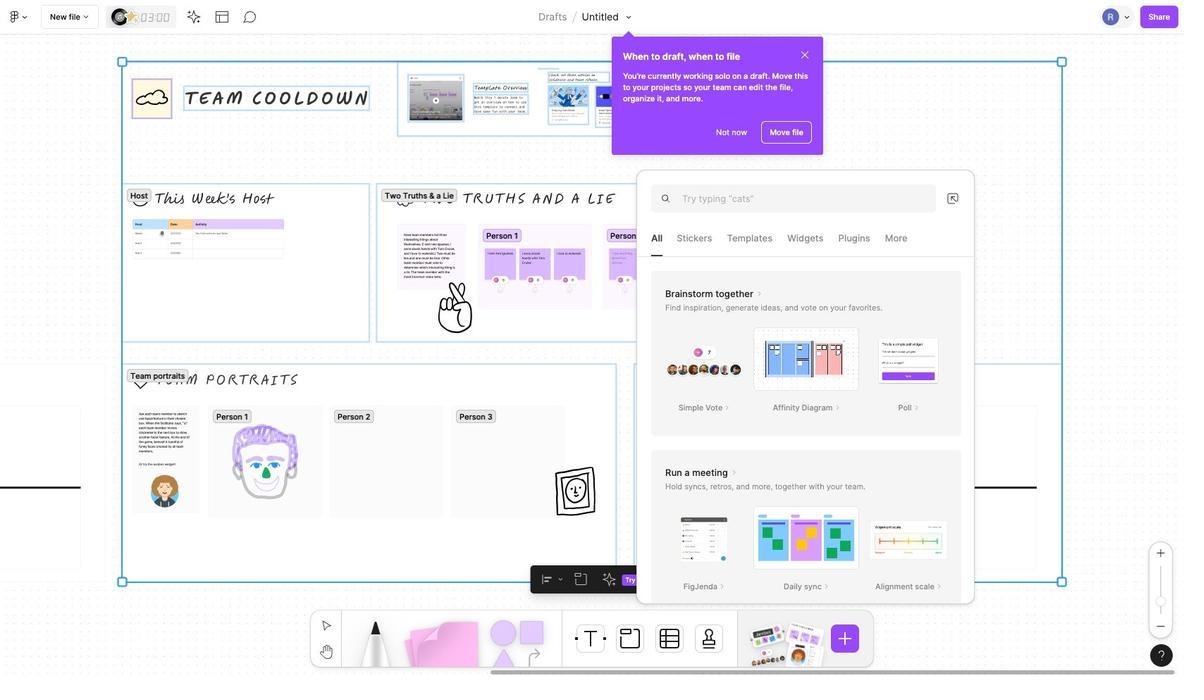 Task type: describe. For each thing, give the bounding box(es) containing it.
selection properties menu region
[[531, 566, 655, 594]]

daily sync image
[[754, 507, 859, 570]]

view comments image
[[243, 10, 257, 24]]

Alignment field
[[531, 566, 567, 594]]

quick actions toolbar dropdown button field
[[595, 566, 655, 594]]

File name text field
[[581, 8, 620, 26]]

affinity diagram image
[[754, 328, 859, 391]]



Task type: vqa. For each thing, say whether or not it's contained in the screenshot.
quick actions toolbar dropdown button field in the right of the page
yes



Task type: locate. For each thing, give the bounding box(es) containing it.
main toolbar region
[[0, 0, 1185, 35]]

Try typing "cats" text field
[[683, 190, 936, 207]]

help image
[[1159, 651, 1165, 661]]

multiplayer tools image
[[1122, 0, 1134, 34]]



